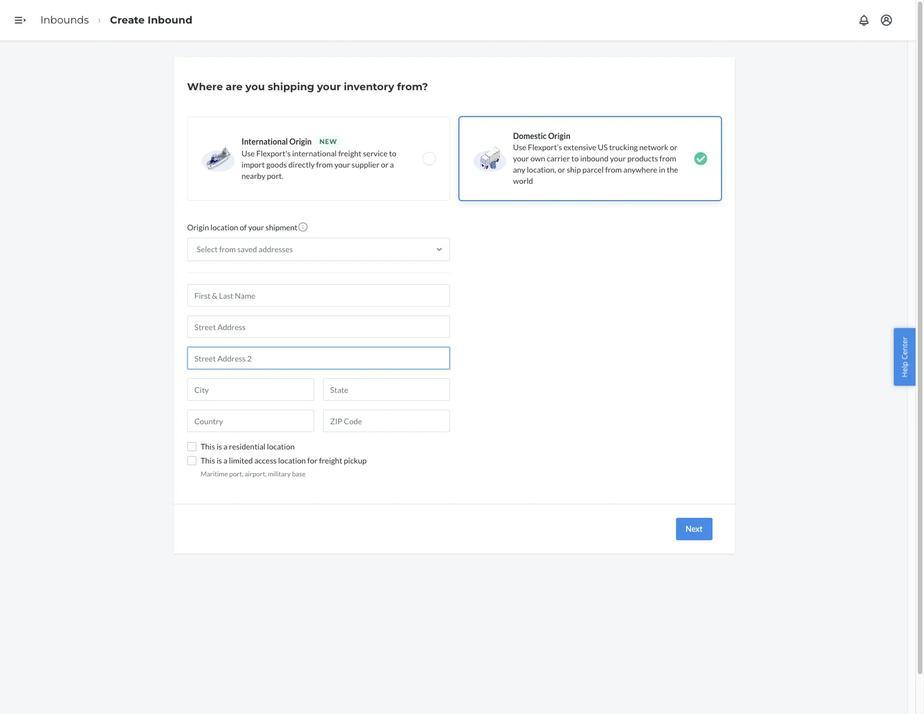 Task type: describe. For each thing, give the bounding box(es) containing it.
a for this is a limited access location for freight pickup
[[223, 456, 227, 466]]

create inbound link
[[110, 14, 192, 26]]

from up "the"
[[660, 154, 676, 163]]

flexport's
[[528, 143, 562, 152]]

carrier
[[547, 154, 570, 163]]

this for this is a limited access location for freight pickup
[[201, 456, 215, 466]]

base
[[292, 470, 306, 479]]

flexport's
[[256, 149, 291, 158]]

where are you shipping your inventory from?
[[187, 81, 428, 93]]

limited
[[229, 456, 253, 466]]

airport,
[[245, 470, 267, 479]]

this for this is a residential location
[[201, 442, 215, 452]]

breadcrumbs navigation
[[31, 4, 201, 37]]

of
[[240, 223, 247, 232]]

inbounds
[[40, 14, 89, 26]]

your up any
[[513, 154, 529, 163]]

help center button
[[894, 329, 916, 386]]

pickup
[[344, 456, 367, 466]]

is for limited
[[217, 456, 222, 466]]

Country text field
[[187, 410, 314, 433]]

port.
[[267, 171, 283, 181]]

use flexport's international freight service to import goods directly from your supplier or a nearby port.
[[242, 149, 396, 181]]

goods
[[266, 160, 287, 169]]

your right of
[[248, 223, 264, 232]]

check circle image
[[694, 152, 707, 166]]

from inside use flexport's international freight service to import goods directly from your supplier or a nearby port.
[[316, 160, 333, 169]]

next button
[[676, 518, 712, 541]]

create
[[110, 14, 145, 26]]

trucking
[[609, 143, 638, 152]]

inbound
[[580, 154, 609, 163]]

location,
[[527, 165, 556, 174]]

port,
[[229, 470, 243, 479]]

international
[[242, 137, 288, 146]]

from right parcel
[[605, 165, 622, 174]]

access
[[254, 456, 277, 466]]

1 horizontal spatial or
[[558, 165, 565, 174]]

0 vertical spatial location
[[210, 223, 238, 232]]

Street Address text field
[[187, 316, 450, 338]]

origin for international
[[289, 137, 312, 146]]

directly
[[288, 160, 315, 169]]

open notifications image
[[857, 13, 871, 27]]

products
[[627, 154, 658, 163]]

where
[[187, 81, 223, 93]]

your right shipping
[[317, 81, 341, 93]]

new
[[319, 137, 337, 146]]

open navigation image
[[13, 13, 27, 27]]

are
[[226, 81, 243, 93]]

military
[[268, 470, 291, 479]]

2 horizontal spatial or
[[670, 143, 677, 152]]

inbound
[[148, 14, 192, 26]]

network
[[639, 143, 668, 152]]

a inside use flexport's international freight service to import goods directly from your supplier or a nearby port.
[[390, 160, 394, 169]]

1 vertical spatial freight
[[319, 456, 342, 466]]

maritime port, airport, military base
[[201, 470, 306, 479]]



Task type: vqa. For each thing, say whether or not it's contained in the screenshot.
second Is from the top of the page
yes



Task type: locate. For each thing, give the bounding box(es) containing it.
parcel
[[582, 165, 604, 174]]

or inside use flexport's international freight service to import goods directly from your supplier or a nearby port.
[[381, 160, 388, 169]]

nearby
[[242, 171, 265, 181]]

0 horizontal spatial use
[[242, 149, 255, 158]]

import
[[242, 160, 265, 169]]

your down trucking
[[610, 154, 626, 163]]

for
[[307, 456, 318, 466]]

use down domestic
[[513, 143, 526, 152]]

location
[[210, 223, 238, 232], [267, 442, 295, 452], [278, 456, 306, 466]]

0 vertical spatial this
[[201, 442, 215, 452]]

1 is from the top
[[217, 442, 222, 452]]

to right service
[[389, 149, 396, 158]]

1 vertical spatial location
[[267, 442, 295, 452]]

this
[[201, 442, 215, 452], [201, 456, 215, 466]]

to up ship
[[571, 154, 579, 163]]

use up import
[[242, 149, 255, 158]]

anywhere
[[623, 165, 657, 174]]

1 horizontal spatial to
[[571, 154, 579, 163]]

2 vertical spatial a
[[223, 456, 227, 466]]

domestic
[[513, 131, 547, 141]]

State text field
[[323, 379, 450, 401]]

0 horizontal spatial or
[[381, 160, 388, 169]]

2 vertical spatial location
[[278, 456, 306, 466]]

inbounds link
[[40, 14, 89, 26]]

freight right for
[[319, 456, 342, 466]]

addresses
[[259, 245, 293, 254]]

1 vertical spatial is
[[217, 456, 222, 466]]

select
[[197, 245, 218, 254]]

freight up supplier
[[338, 149, 362, 158]]

location up "base"
[[278, 456, 306, 466]]

select from saved addresses
[[197, 245, 293, 254]]

use inside use flexport's international freight service to import goods directly from your supplier or a nearby port.
[[242, 149, 255, 158]]

your inside use flexport's international freight service to import goods directly from your supplier or a nearby port.
[[334, 160, 350, 169]]

origin up select
[[187, 223, 209, 232]]

residential
[[229, 442, 265, 452]]

a left limited
[[223, 456, 227, 466]]

ship
[[567, 165, 581, 174]]

1 horizontal spatial use
[[513, 143, 526, 152]]

use
[[513, 143, 526, 152], [242, 149, 255, 158]]

saved
[[237, 245, 257, 254]]

your
[[317, 81, 341, 93], [513, 154, 529, 163], [610, 154, 626, 163], [334, 160, 350, 169], [248, 223, 264, 232]]

0 vertical spatial freight
[[338, 149, 362, 158]]

is
[[217, 442, 222, 452], [217, 456, 222, 466]]

origin for domestic
[[548, 131, 570, 141]]

1 this from the top
[[201, 442, 215, 452]]

1 vertical spatial a
[[223, 442, 227, 452]]

Street Address 2 text field
[[187, 347, 450, 370]]

1 horizontal spatial origin
[[289, 137, 312, 146]]

this is a limited access location for freight pickup
[[201, 456, 367, 466]]

2 is from the top
[[217, 456, 222, 466]]

0 horizontal spatial origin
[[187, 223, 209, 232]]

First & Last Name text field
[[187, 284, 450, 307]]

center
[[900, 337, 910, 360]]

your left supplier
[[334, 160, 350, 169]]

domestic origin use flexport's extensive us trucking network or your own carrier to inbound your products from any location, or ship parcel from anywhere in the world
[[513, 131, 678, 186]]

service
[[363, 149, 388, 158]]

2 this from the top
[[201, 456, 215, 466]]

origin up 'international'
[[289, 137, 312, 146]]

0 horizontal spatial to
[[389, 149, 396, 158]]

the
[[667, 165, 678, 174]]

international
[[292, 149, 337, 158]]

maritime
[[201, 470, 228, 479]]

origin
[[548, 131, 570, 141], [289, 137, 312, 146], [187, 223, 209, 232]]

any
[[513, 165, 525, 174]]

freight inside use flexport's international freight service to import goods directly from your supplier or a nearby port.
[[338, 149, 362, 158]]

ZIP Code text field
[[323, 410, 450, 433]]

location left of
[[210, 223, 238, 232]]

0 vertical spatial is
[[217, 442, 222, 452]]

shipment
[[266, 223, 298, 232]]

location up this is a limited access location for freight pickup
[[267, 442, 295, 452]]

or right network
[[670, 143, 677, 152]]

or down service
[[381, 160, 388, 169]]

create inbound
[[110, 14, 192, 26]]

open account menu image
[[880, 13, 893, 27]]

from
[[660, 154, 676, 163], [316, 160, 333, 169], [605, 165, 622, 174], [219, 245, 236, 254]]

1 vertical spatial this
[[201, 456, 215, 466]]

City text field
[[187, 379, 314, 401]]

inventory
[[344, 81, 394, 93]]

us
[[598, 143, 608, 152]]

from?
[[397, 81, 428, 93]]

help
[[900, 362, 910, 378]]

to
[[389, 149, 396, 158], [571, 154, 579, 163]]

to inside domestic origin use flexport's extensive us trucking network or your own carrier to inbound your products from any location, or ship parcel from anywhere in the world
[[571, 154, 579, 163]]

world
[[513, 176, 533, 186]]

a right supplier
[[390, 160, 394, 169]]

from left saved
[[219, 245, 236, 254]]

origin inside domestic origin use flexport's extensive us trucking network or your own carrier to inbound your products from any location, or ship parcel from anywhere in the world
[[548, 131, 570, 141]]

or
[[670, 143, 677, 152], [381, 160, 388, 169], [558, 165, 565, 174]]

this is a residential location
[[201, 442, 295, 452]]

you
[[245, 81, 265, 93]]

0 vertical spatial a
[[390, 160, 394, 169]]

freight
[[338, 149, 362, 158], [319, 456, 342, 466]]

None checkbox
[[187, 443, 196, 452]]

from down 'international'
[[316, 160, 333, 169]]

2 horizontal spatial origin
[[548, 131, 570, 141]]

help center
[[900, 337, 910, 378]]

extensive
[[564, 143, 596, 152]]

international origin
[[242, 137, 312, 146]]

a for this is a residential location
[[223, 442, 227, 452]]

shipping
[[268, 81, 314, 93]]

origin location of your shipment
[[187, 223, 298, 232]]

a
[[390, 160, 394, 169], [223, 442, 227, 452], [223, 456, 227, 466]]

own
[[530, 154, 545, 163]]

supplier
[[352, 160, 379, 169]]

None checkbox
[[187, 457, 196, 466]]

a left residential
[[223, 442, 227, 452]]

in
[[659, 165, 665, 174]]

to inside use flexport's international freight service to import goods directly from your supplier or a nearby port.
[[389, 149, 396, 158]]

is for residential
[[217, 442, 222, 452]]

origin up flexport's
[[548, 131, 570, 141]]

use inside domestic origin use flexport's extensive us trucking network or your own carrier to inbound your products from any location, or ship parcel from anywhere in the world
[[513, 143, 526, 152]]

or down carrier
[[558, 165, 565, 174]]

next
[[686, 525, 703, 534]]



